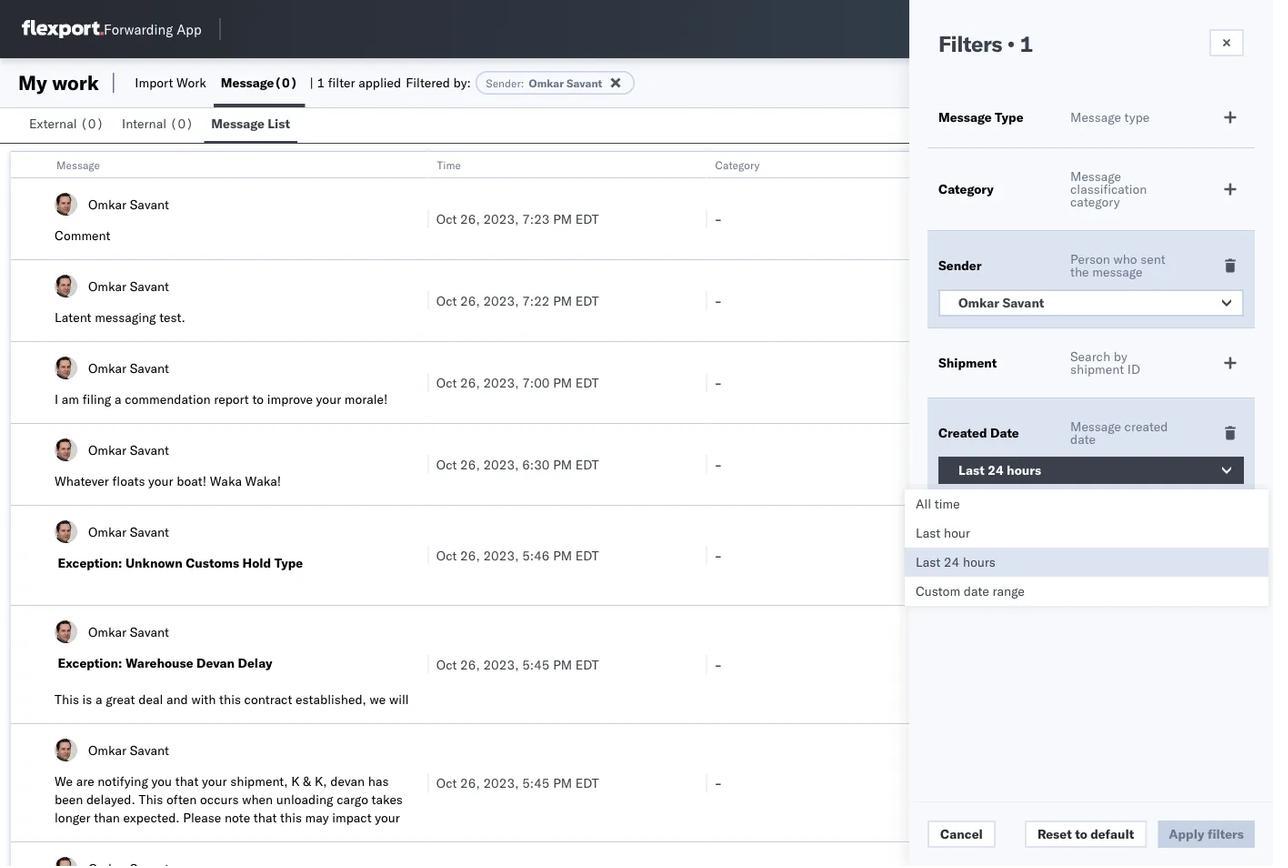 Task type: locate. For each thing, give the bounding box(es) containing it.
1 horizontal spatial date
[[1071, 431, 1096, 447]]

time
[[437, 158, 461, 172]]

pm for you
[[553, 775, 572, 791]]

flex- 1366815
[[993, 456, 1086, 472]]

to right report
[[252, 391, 264, 407]]

1 right |
[[317, 75, 325, 91]]

4 oct from the top
[[436, 456, 457, 472]]

savant up the test.
[[130, 278, 169, 294]]

0 vertical spatial a
[[115, 391, 122, 407]]

omkar for i
[[88, 360, 127, 376]]

resize handle column header for time
[[685, 152, 706, 866]]

1 horizontal spatial this
[[139, 792, 163, 807]]

savant for exception:
[[130, 524, 169, 540]]

0 horizontal spatial this
[[219, 691, 241, 707]]

2 458574 from the top
[[1031, 293, 1078, 308]]

this up the appreciate
[[280, 810, 302, 826]]

last 24 hours down hour
[[916, 554, 996, 570]]

savant up commendation
[[130, 360, 169, 376]]

exception: left the unknown
[[58, 555, 122, 571]]

that up often
[[175, 773, 199, 789]]

26, for a
[[460, 374, 480, 390]]

26,
[[460, 211, 480, 227], [460, 293, 480, 308], [460, 374, 480, 390], [460, 456, 480, 472], [460, 547, 480, 563], [460, 656, 480, 672], [460, 775, 480, 791]]

app
[[177, 20, 202, 38]]

1 vertical spatial hours
[[963, 554, 996, 570]]

forwarding app
[[104, 20, 202, 38]]

established,
[[296, 691, 367, 707]]

message for message type
[[939, 109, 992, 125]]

0 vertical spatial this
[[219, 691, 241, 707]]

1 flex- from the top
[[993, 211, 1031, 227]]

5 flex- from the top
[[993, 547, 1031, 563]]

0 vertical spatial flex- 458574
[[993, 211, 1078, 227]]

message inside button
[[211, 116, 265, 131]]

that down when
[[254, 810, 277, 826]]

date up last 24 hours button
[[1071, 431, 1096, 447]]

(0) inside "external (0)" button
[[80, 116, 104, 131]]

0 horizontal spatial sender
[[486, 76, 521, 90]]

message up message list
[[221, 75, 274, 91]]

are
[[76, 773, 94, 789]]

3 oct from the top
[[436, 374, 457, 390]]

omkar savant up the comment
[[88, 196, 169, 212]]

internal
[[122, 116, 167, 131]]

1 horizontal spatial category
[[939, 181, 994, 197]]

pm for hold
[[553, 547, 572, 563]]

omkar savant for whatever
[[88, 442, 169, 458]]

7 oct from the top
[[436, 775, 457, 791]]

edt for boat!
[[576, 456, 599, 472]]

1 - from the top
[[715, 211, 723, 227]]

7 2023, from the top
[[484, 775, 519, 791]]

custom date range
[[916, 583, 1025, 599]]

&
[[303, 773, 311, 789]]

your
[[316, 391, 341, 407], [148, 473, 173, 489], [202, 773, 227, 789], [375, 810, 400, 826], [316, 828, 341, 844]]

commendation
[[125, 391, 211, 407]]

0 vertical spatial 5:45
[[522, 656, 550, 672]]

1 right •
[[1020, 30, 1033, 57]]

omkar inside button
[[959, 295, 1000, 311]]

may
[[305, 810, 329, 826]]

omkar up floats
[[88, 442, 127, 458]]

0 vertical spatial last 24 hours
[[959, 462, 1042, 478]]

date inside list box
[[964, 583, 990, 599]]

2 resize handle column header from the left
[[685, 152, 706, 866]]

filing
[[82, 391, 111, 407]]

oct
[[436, 211, 457, 227], [436, 293, 457, 308], [436, 374, 457, 390], [436, 456, 457, 472], [436, 547, 457, 563], [436, 656, 457, 672], [436, 775, 457, 791]]

7 - from the top
[[715, 775, 723, 791]]

create
[[55, 710, 91, 726]]

message type
[[1071, 109, 1150, 125]]

1 exception: from the top
[[58, 555, 122, 571]]

3 26, from the top
[[460, 374, 480, 390]]

latent
[[55, 309, 91, 325]]

message for message (0)
[[221, 75, 274, 91]]

message created date
[[1071, 419, 1169, 447]]

savant for whatever
[[130, 442, 169, 458]]

hours up custom date range
[[963, 554, 996, 570]]

savant down internal (0) button
[[130, 196, 169, 212]]

a right filing
[[115, 391, 122, 407]]

your left morale!
[[316, 391, 341, 407]]

will
[[389, 691, 409, 707]]

message up category
[[1071, 168, 1122, 184]]

0 horizontal spatial (0)
[[80, 116, 104, 131]]

type up related
[[995, 109, 1024, 125]]

classification
[[1071, 181, 1148, 197]]

- for boat!
[[715, 456, 723, 472]]

we are notifying you that your shipment, k & k, devan has been delayed. this often occurs when unloading cargo takes longer than expected. please note that this may impact your shipment's final delivery date. we appreciate your understanding
[[55, 773, 403, 862]]

4 resize handle column header from the left
[[1241, 152, 1263, 866]]

i
[[55, 391, 58, 407]]

7 pm from the top
[[553, 775, 572, 791]]

waka
[[210, 473, 242, 489]]

work right related
[[1034, 158, 1058, 172]]

to right "reset" at the bottom of the page
[[1076, 826, 1088, 842]]

458574 down the
[[1031, 293, 1078, 308]]

2 oct from the top
[[436, 293, 457, 308]]

5 2023, from the top
[[484, 547, 519, 563]]

sender
[[486, 76, 521, 90], [939, 257, 982, 273]]

omkar savant up messaging at top left
[[88, 278, 169, 294]]

import work button
[[128, 58, 214, 107]]

4 2023, from the top
[[484, 456, 519, 472]]

flexport. image
[[22, 20, 104, 38]]

1 458574 from the top
[[1031, 211, 1078, 227]]

omkar up the comment
[[88, 196, 127, 212]]

we down note
[[230, 828, 249, 844]]

24 down date
[[988, 462, 1004, 478]]

category
[[1071, 194, 1120, 210]]

1 horizontal spatial work
[[1034, 158, 1058, 172]]

last left hour
[[916, 525, 941, 541]]

7 26, from the top
[[460, 775, 480, 791]]

0 horizontal spatial hours
[[963, 554, 996, 570]]

3 pm from the top
[[553, 374, 572, 390]]

0 vertical spatial this
[[55, 691, 79, 707]]

1 2023, from the top
[[484, 211, 519, 227]]

latent messaging test.
[[55, 309, 185, 325]]

message down "external (0)" button
[[56, 158, 100, 172]]

omkar savant up floats
[[88, 442, 169, 458]]

0 vertical spatial hours
[[1007, 462, 1042, 478]]

3 flex- from the top
[[993, 374, 1031, 390]]

message left list
[[211, 116, 265, 131]]

- for hold
[[715, 547, 723, 563]]

0 horizontal spatial type
[[274, 555, 303, 571]]

0 horizontal spatial that
[[175, 773, 199, 789]]

omkar savant up shipment
[[959, 295, 1045, 311]]

flex- up shipment
[[993, 293, 1031, 308]]

0 vertical spatial 24
[[988, 462, 1004, 478]]

hour
[[944, 525, 971, 541]]

1 vertical spatial we
[[230, 828, 249, 844]]

exception: for exception: warehouse devan delay
[[58, 655, 122, 671]]

5 26, from the top
[[460, 547, 480, 563]]

omkar savant for exception:
[[88, 524, 169, 540]]

a
[[115, 391, 122, 407], [95, 691, 102, 707], [94, 710, 101, 726]]

6 2023, from the top
[[484, 656, 519, 672]]

flex- 458574 down the
[[993, 293, 1078, 308]]

last down created date
[[959, 462, 985, 478]]

1 oct 26, 2023, 5:45 pm edt from the top
[[436, 656, 599, 672]]

omkar savant inside button
[[959, 295, 1045, 311]]

0 vertical spatial type
[[995, 109, 1024, 125]]

oct for boat!
[[436, 456, 457, 472]]

2 vertical spatial last
[[916, 554, 941, 570]]

3 edt from the top
[[576, 374, 599, 390]]

2 2023, from the top
[[484, 293, 519, 308]]

1 horizontal spatial hours
[[1007, 462, 1042, 478]]

omkar down floats
[[88, 524, 127, 540]]

flex- for oct 26, 2023, 6:30 pm edt
[[993, 456, 1031, 472]]

reset
[[1038, 826, 1072, 842]]

0 vertical spatial last
[[959, 462, 985, 478]]

pm for a
[[553, 374, 572, 390]]

great
[[106, 691, 135, 707]]

message for message classification category
[[1071, 168, 1122, 184]]

24 inside button
[[988, 462, 1004, 478]]

last up custom
[[916, 554, 941, 570]]

1 flex- 458574 from the top
[[993, 211, 1078, 227]]

message
[[1093, 264, 1143, 280]]

message up last 24 hours button
[[1071, 419, 1122, 434]]

hold
[[243, 555, 271, 571]]

shipment
[[1071, 361, 1125, 377]]

flex- for oct 26, 2023, 7:00 pm edt
[[993, 374, 1031, 390]]

message left type
[[1071, 109, 1122, 125]]

omkar up shipment
[[959, 295, 1000, 311]]

0 horizontal spatial this
[[55, 691, 79, 707]]

flex- 458574
[[993, 211, 1078, 227], [993, 293, 1078, 308]]

4 pm from the top
[[553, 456, 572, 472]]

3 resize handle column header from the left
[[963, 152, 985, 866]]

1 vertical spatial 24
[[944, 554, 960, 570]]

this right with
[[219, 691, 241, 707]]

omkar for whatever
[[88, 442, 127, 458]]

message down filters
[[939, 109, 992, 125]]

4 edt from the top
[[576, 456, 599, 472]]

1 vertical spatial category
[[939, 181, 994, 197]]

pm for latent messaging test.
[[553, 293, 572, 308]]

1 vertical spatial 458574
[[1031, 293, 1078, 308]]

1 vertical spatial this
[[280, 810, 302, 826]]

1 5:45 from the top
[[522, 656, 550, 672]]

1 vertical spatial that
[[254, 810, 277, 826]]

devan
[[197, 655, 235, 671]]

resize handle column header for category
[[963, 152, 985, 866]]

applied
[[359, 75, 401, 91]]

omkar up filing
[[88, 360, 127, 376]]

flex- 458574 for oct 26, 2023, 7:23 pm edt
[[993, 211, 1078, 227]]

0 vertical spatial work
[[52, 70, 99, 95]]

(0) right the external
[[80, 116, 104, 131]]

1 vertical spatial flex- 458574
[[993, 293, 1078, 308]]

exception: warehouse devan delay
[[58, 655, 272, 671]]

1
[[1020, 30, 1033, 57], [317, 75, 325, 91]]

savant up "you"
[[130, 742, 169, 758]]

exception:
[[58, 555, 122, 571], [58, 655, 122, 671]]

sender for sender
[[939, 257, 982, 273]]

date inside message created date
[[1071, 431, 1096, 447]]

reset to default button
[[1025, 821, 1148, 848]]

omkar up the warehouse
[[88, 624, 127, 640]]

your down may at left bottom
[[316, 828, 341, 844]]

flex- down related
[[993, 211, 1031, 227]]

savant for latent
[[130, 278, 169, 294]]

hours down date
[[1007, 462, 1042, 478]]

0 vertical spatial 1
[[1020, 30, 1033, 57]]

458574 down category
[[1031, 211, 1078, 227]]

1 vertical spatial to
[[1076, 826, 1088, 842]]

flex- 458574 for oct 26, 2023, 7:22 pm edt
[[993, 293, 1078, 308]]

omkar right :
[[529, 76, 564, 90]]

message classification category
[[1071, 168, 1148, 210]]

oct 26, 2023, 5:46 pm edt
[[436, 547, 599, 563]]

internal (0) button
[[115, 107, 204, 143]]

cancel button
[[928, 821, 996, 848]]

0 vertical spatial category
[[716, 158, 760, 172]]

savant right :
[[567, 76, 603, 90]]

oct 26, 2023, 5:45 pm edt
[[436, 656, 599, 672], [436, 775, 599, 791]]

| 1 filter applied filtered by:
[[310, 75, 471, 91]]

comment
[[55, 227, 111, 243]]

1 vertical spatial this
[[139, 792, 163, 807]]

flex- up range
[[993, 547, 1031, 563]]

this up expected.
[[139, 792, 163, 807]]

0 vertical spatial 458574
[[1031, 211, 1078, 227]]

4 - from the top
[[715, 456, 723, 472]]

0 horizontal spatial date
[[964, 583, 990, 599]]

expected.
[[123, 810, 180, 826]]

filter
[[328, 75, 355, 91]]

1 vertical spatial 5:45
[[522, 775, 550, 791]]

(0) right internal
[[170, 116, 194, 131]]

0 vertical spatial we
[[55, 773, 73, 789]]

458574 for oct 26, 2023, 7:22 pm edt
[[1031, 293, 1078, 308]]

message inside message created date
[[1071, 419, 1122, 434]]

2 horizontal spatial (0)
[[274, 75, 298, 91]]

3 2023, from the top
[[484, 374, 519, 390]]

date
[[1071, 431, 1096, 447], [964, 583, 990, 599]]

1 vertical spatial oct 26, 2023, 5:45 pm edt
[[436, 775, 599, 791]]

omkar up notifying
[[88, 742, 127, 758]]

2 exception: from the top
[[58, 655, 122, 671]]

message inside message classification category
[[1071, 168, 1122, 184]]

3 - from the top
[[715, 374, 723, 390]]

date left range
[[964, 583, 990, 599]]

24 down hour
[[944, 554, 960, 570]]

4 26, from the top
[[460, 456, 480, 472]]

0 vertical spatial exception:
[[58, 555, 122, 571]]

delayed.
[[86, 792, 135, 807]]

flex- down date
[[993, 456, 1031, 472]]

1 horizontal spatial this
[[280, 810, 302, 826]]

whatever floats your boat! waka waka!
[[55, 473, 281, 489]]

2 pm from the top
[[553, 293, 572, 308]]

1 horizontal spatial we
[[230, 828, 249, 844]]

:
[[521, 76, 525, 90]]

5 pm from the top
[[553, 547, 572, 563]]

2 26, from the top
[[460, 293, 480, 308]]

pm for boat!
[[553, 456, 572, 472]]

0 horizontal spatial work
[[52, 70, 99, 95]]

1 vertical spatial exception:
[[58, 655, 122, 671]]

2023, for hold
[[484, 547, 519, 563]]

last
[[959, 462, 985, 478], [916, 525, 941, 541], [916, 554, 941, 570]]

1 vertical spatial date
[[964, 583, 990, 599]]

omkar savant for latent
[[88, 278, 169, 294]]

list box
[[905, 489, 1269, 606]]

shipment's
[[55, 828, 117, 844]]

is
[[82, 691, 92, 707]]

hours
[[1007, 462, 1042, 478], [963, 554, 996, 570]]

1 horizontal spatial 24
[[988, 462, 1004, 478]]

0 horizontal spatial to
[[252, 391, 264, 407]]

last 24 hours down date
[[959, 462, 1042, 478]]

resize handle column header
[[406, 152, 428, 866], [685, 152, 706, 866], [963, 152, 985, 866], [1241, 152, 1263, 866]]

this
[[55, 691, 79, 707], [139, 792, 163, 807]]

whatever
[[55, 473, 109, 489]]

1 horizontal spatial sender
[[939, 257, 982, 273]]

time
[[935, 496, 960, 512]]

1 vertical spatial type
[[274, 555, 303, 571]]

this up the create
[[55, 691, 79, 707]]

4 flex- from the top
[[993, 456, 1031, 472]]

1 vertical spatial last 24 hours
[[916, 554, 996, 570]]

flex- down shipment
[[993, 374, 1031, 390]]

exception: up is
[[58, 655, 122, 671]]

last 24 hours inside button
[[959, 462, 1042, 478]]

omkar savant
[[88, 196, 169, 212], [88, 278, 169, 294], [959, 295, 1045, 311], [88, 360, 169, 376], [88, 442, 169, 458], [88, 524, 169, 540], [88, 624, 169, 640], [88, 742, 169, 758]]

1 resize handle column header from the left
[[406, 152, 428, 866]]

has
[[368, 773, 389, 789]]

type right hold
[[274, 555, 303, 571]]

2023, for a
[[484, 374, 519, 390]]

messaging
[[95, 309, 156, 325]]

date
[[991, 425, 1020, 441]]

2 flex- from the top
[[993, 293, 1031, 308]]

savant up the unknown
[[130, 524, 169, 540]]

message (0)
[[221, 75, 298, 91]]

5 edt from the top
[[576, 547, 599, 563]]

1 horizontal spatial (0)
[[170, 116, 194, 131]]

omkar savant up notifying
[[88, 742, 169, 758]]

work up "external (0)"
[[52, 70, 99, 95]]

flex- 458574 down related
[[993, 211, 1078, 227]]

a right is
[[95, 691, 102, 707]]

5 oct from the top
[[436, 547, 457, 563]]

savant for i
[[130, 360, 169, 376]]

0 vertical spatial date
[[1071, 431, 1096, 447]]

0 vertical spatial sender
[[486, 76, 521, 90]]

k,
[[315, 773, 327, 789]]

message type
[[939, 109, 1024, 125]]

7 edt from the top
[[576, 775, 599, 791]]

1 vertical spatial work
[[1034, 158, 1058, 172]]

1 horizontal spatial 1
[[1020, 30, 1033, 57]]

1366815
[[1031, 456, 1086, 472]]

2 edt from the top
[[576, 293, 599, 308]]

(0) inside internal (0) button
[[170, 116, 194, 131]]

(0) left |
[[274, 75, 298, 91]]

internal (0)
[[122, 116, 194, 131]]

hours inside list box
[[963, 554, 996, 570]]

omkar savant for i
[[88, 360, 169, 376]]

2271801
[[1031, 547, 1086, 563]]

savant up whatever floats your boat! waka waka!
[[130, 442, 169, 458]]

list box containing all time
[[905, 489, 1269, 606]]

0 horizontal spatial we
[[55, 773, 73, 789]]

1 horizontal spatial to
[[1076, 826, 1088, 842]]

omkar up latent messaging test.
[[88, 278, 127, 294]]

0 horizontal spatial 24
[[944, 554, 960, 570]]

this inside the we are notifying you that your shipment, k & k, devan has been delayed. this often occurs when unloading cargo takes longer than expected. please note that this may impact your shipment's final delivery date. we appreciate your understanding
[[280, 810, 302, 826]]

0 vertical spatial oct 26, 2023, 5:45 pm edt
[[436, 656, 599, 672]]

we up been on the left of the page
[[55, 773, 73, 789]]

import work
[[135, 75, 206, 91]]

a right the create
[[94, 710, 101, 726]]

omkar savant up the unknown
[[88, 524, 169, 540]]

0 horizontal spatial category
[[716, 158, 760, 172]]

2 - from the top
[[715, 293, 723, 308]]

you
[[152, 773, 172, 789]]

list
[[268, 116, 290, 131]]

omkar savant up filing
[[88, 360, 169, 376]]

savant up flex- 1854269
[[1003, 295, 1045, 311]]

oct for a
[[436, 374, 457, 390]]

omkar for we
[[88, 742, 127, 758]]

longer
[[55, 810, 91, 826]]

edt for latent messaging test.
[[576, 293, 599, 308]]

am
[[62, 391, 79, 407]]

2 flex- 458574 from the top
[[993, 293, 1078, 308]]

0 horizontal spatial 1
[[317, 75, 325, 91]]

savant up the warehouse
[[130, 624, 169, 640]]

2023, for latent messaging test.
[[484, 293, 519, 308]]

1 vertical spatial sender
[[939, 257, 982, 273]]

5 - from the top
[[715, 547, 723, 563]]



Task type: describe. For each thing, give the bounding box(es) containing it.
omkar for exception:
[[88, 524, 127, 540]]

final
[[120, 828, 146, 844]]

1 pm from the top
[[553, 211, 572, 227]]

delivery
[[149, 828, 194, 844]]

created
[[1125, 419, 1169, 434]]

last 24 hours button
[[939, 457, 1245, 484]]

this inside this is a great deal and with this contract established, we will create a lucrative partnership.
[[55, 691, 79, 707]]

your left boat!
[[148, 473, 173, 489]]

often
[[166, 792, 197, 807]]

oct 26, 2023, 6:30 pm edt
[[436, 456, 599, 472]]

1 26, from the top
[[460, 211, 480, 227]]

hours inside last 24 hours button
[[1007, 462, 1042, 478]]

this inside this is a great deal and with this contract established, we will create a lucrative partnership.
[[219, 691, 241, 707]]

6 edt from the top
[[576, 656, 599, 672]]

boat!
[[177, 473, 207, 489]]

1 horizontal spatial type
[[995, 109, 1024, 125]]

message for message created date
[[1071, 419, 1122, 434]]

this inside the we are notifying you that your shipment, k & k, devan has been delayed. this often occurs when unloading cargo takes longer than expected. please note that this may impact your shipment's final delivery date. we appreciate your understanding
[[139, 792, 163, 807]]

sent
[[1141, 251, 1166, 267]]

i am filing a commendation report to improve your morale!
[[55, 391, 388, 407]]

resize handle column header for related work item/shipment
[[1241, 152, 1263, 866]]

0 vertical spatial to
[[252, 391, 264, 407]]

2 vertical spatial a
[[94, 710, 101, 726]]

search by shipment id
[[1071, 348, 1141, 377]]

savant inside button
[[1003, 295, 1045, 311]]

this is a great deal and with this contract established, we will create a lucrative partnership.
[[55, 691, 409, 726]]

last inside button
[[959, 462, 985, 478]]

shipment
[[939, 355, 997, 371]]

1 horizontal spatial that
[[254, 810, 277, 826]]

edt for you
[[576, 775, 599, 791]]

savant for we
[[130, 742, 169, 758]]

warehouse
[[125, 655, 193, 671]]

we
[[370, 691, 386, 707]]

and
[[166, 691, 188, 707]]

oct 26, 2023, 7:22 pm edt
[[436, 293, 599, 308]]

external (0)
[[29, 116, 104, 131]]

item/shipment
[[1061, 158, 1136, 172]]

unloading
[[276, 792, 333, 807]]

oct for latent messaging test.
[[436, 293, 457, 308]]

oct 26, 2023, 7:00 pm edt
[[436, 374, 599, 390]]

work for my
[[52, 70, 99, 95]]

1854269
[[1031, 374, 1086, 390]]

message list button
[[204, 107, 298, 143]]

1 vertical spatial 1
[[317, 75, 325, 91]]

2023, for you
[[484, 775, 519, 791]]

contract
[[244, 691, 292, 707]]

1 vertical spatial a
[[95, 691, 102, 707]]

the
[[1071, 264, 1090, 280]]

(0) for external (0)
[[80, 116, 104, 131]]

your up "occurs"
[[202, 773, 227, 789]]

- for you
[[715, 775, 723, 791]]

1 oct from the top
[[436, 211, 457, 227]]

person
[[1071, 251, 1111, 267]]

date.
[[198, 828, 227, 844]]

related
[[994, 158, 1032, 172]]

work for related
[[1034, 158, 1058, 172]]

oct for you
[[436, 775, 457, 791]]

0 vertical spatial that
[[175, 773, 199, 789]]

omkar savant for we
[[88, 742, 169, 758]]

k
[[291, 773, 300, 789]]

by
[[1114, 348, 1128, 364]]

delay
[[238, 655, 272, 671]]

exception: unknown customs hold type
[[58, 555, 303, 571]]

waka!
[[245, 473, 281, 489]]

external
[[29, 116, 77, 131]]

than
[[94, 810, 120, 826]]

2 oct 26, 2023, 5:45 pm edt from the top
[[436, 775, 599, 791]]

all time
[[916, 496, 960, 512]]

your down takes in the left of the page
[[375, 810, 400, 826]]

my
[[18, 70, 47, 95]]

24 inside list box
[[944, 554, 960, 570]]

exception: for exception: unknown customs hold type
[[58, 555, 122, 571]]

26, for boat!
[[460, 456, 480, 472]]

Search Shipments (/) text field
[[925, 15, 1101, 43]]

cancel
[[941, 826, 983, 842]]

person who sent the message
[[1071, 251, 1166, 280]]

- for a
[[715, 374, 723, 390]]

sender for sender : omkar savant
[[486, 76, 521, 90]]

omkar for comment
[[88, 196, 127, 212]]

range
[[993, 583, 1025, 599]]

last hour
[[916, 525, 971, 541]]

26, for hold
[[460, 547, 480, 563]]

reset to default
[[1038, 826, 1135, 842]]

26, for you
[[460, 775, 480, 791]]

flex- for oct 26, 2023, 7:22 pm edt
[[993, 293, 1031, 308]]

report
[[214, 391, 249, 407]]

filtered
[[406, 75, 450, 91]]

filters • 1
[[939, 30, 1033, 57]]

•
[[1008, 30, 1015, 57]]

understanding
[[55, 846, 138, 862]]

458574 for oct 26, 2023, 7:23 pm edt
[[1031, 211, 1078, 227]]

message for message
[[56, 158, 100, 172]]

omkar savant up the warehouse
[[88, 624, 169, 640]]

improve
[[267, 391, 313, 407]]

message for message type
[[1071, 109, 1122, 125]]

(0) for message (0)
[[274, 75, 298, 91]]

omkar for latent
[[88, 278, 127, 294]]

2023, for boat!
[[484, 456, 519, 472]]

savant for comment
[[130, 196, 169, 212]]

id
[[1128, 361, 1141, 377]]

26, for latent messaging test.
[[460, 293, 480, 308]]

forwarding
[[104, 20, 173, 38]]

shipment,
[[230, 773, 288, 789]]

cargo
[[337, 792, 368, 807]]

takes
[[372, 792, 403, 807]]

6 oct from the top
[[436, 656, 457, 672]]

lucrative
[[104, 710, 154, 726]]

forwarding app link
[[22, 20, 202, 38]]

resize handle column header for message
[[406, 152, 428, 866]]

message for message list
[[211, 116, 265, 131]]

- for latent messaging test.
[[715, 293, 723, 308]]

flex- 2271801
[[993, 547, 1086, 563]]

external (0) button
[[22, 107, 115, 143]]

my work
[[18, 70, 99, 95]]

2 5:45 from the top
[[522, 775, 550, 791]]

filters
[[939, 30, 1003, 57]]

omkar savant for comment
[[88, 196, 169, 212]]

1 vertical spatial last
[[916, 525, 941, 541]]

to inside button
[[1076, 826, 1088, 842]]

appreciate
[[252, 828, 313, 844]]

omkar savant button
[[939, 289, 1245, 317]]

6 26, from the top
[[460, 656, 480, 672]]

morale!
[[345, 391, 388, 407]]

edt for hold
[[576, 547, 599, 563]]

1 edt from the top
[[576, 211, 599, 227]]

flex- for oct 26, 2023, 7:23 pm edt
[[993, 211, 1031, 227]]

oct for hold
[[436, 547, 457, 563]]

test.
[[159, 309, 185, 325]]

6 - from the top
[[715, 656, 723, 672]]

last 24 hours inside list box
[[916, 554, 996, 570]]

type
[[1125, 109, 1150, 125]]

edt for a
[[576, 374, 599, 390]]

notifying
[[98, 773, 148, 789]]

message list
[[211, 116, 290, 131]]

flex- for oct 26, 2023, 5:46 pm edt
[[993, 547, 1031, 563]]

6 pm from the top
[[553, 656, 572, 672]]

7:00
[[522, 374, 550, 390]]

sender : omkar savant
[[486, 76, 603, 90]]

(0) for internal (0)
[[170, 116, 194, 131]]



Task type: vqa. For each thing, say whether or not it's contained in the screenshot.
the top 355 days overdue
no



